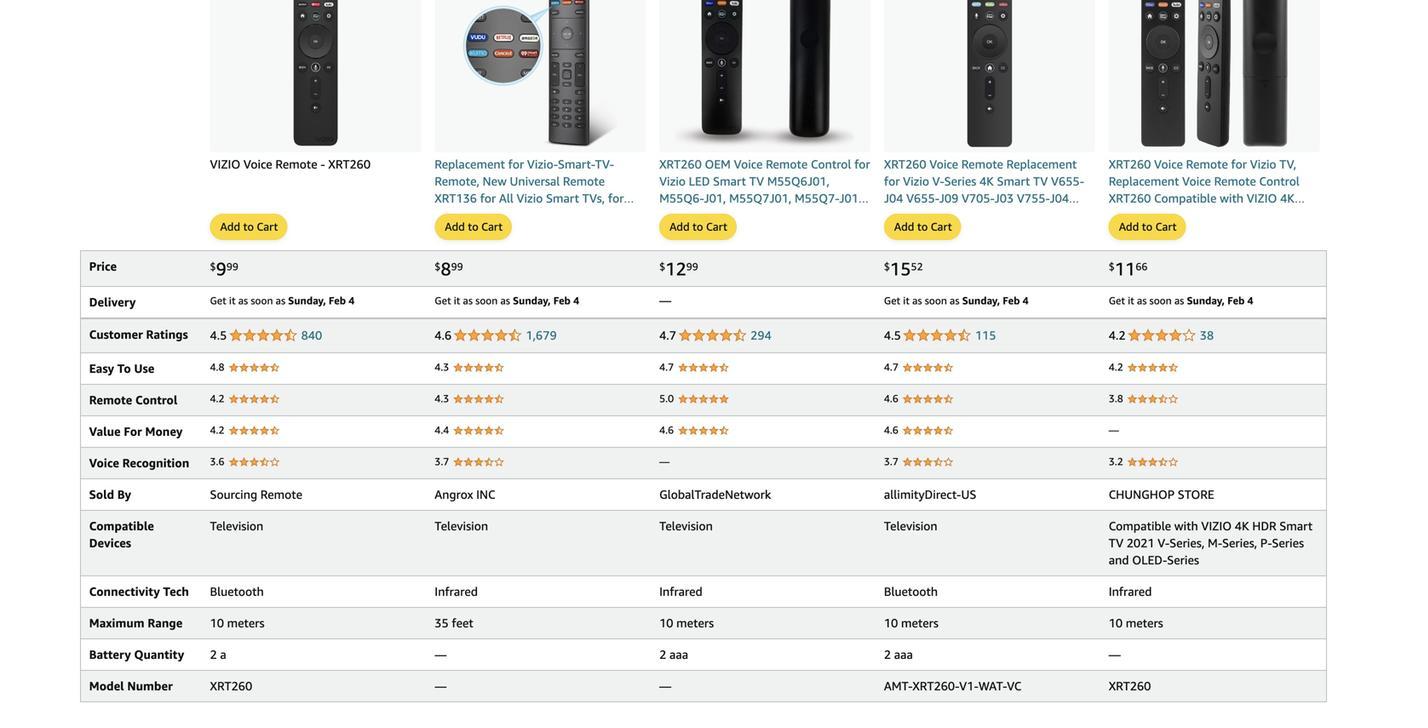 Task type: locate. For each thing, give the bounding box(es) containing it.
0 horizontal spatial v-
[[933, 174, 945, 188]]

99
[[227, 261, 239, 273], [451, 261, 463, 273], [687, 261, 699, 273]]

v756x-
[[885, 243, 923, 257]]

1 get from the left
[[210, 295, 226, 307]]

0 vertical spatial p-
[[1145, 226, 1156, 240]]

3 $ from the left
[[660, 261, 666, 273]]

xrt260 voice remote replacement for vizio v-series 4k smart tv v655- j04 v655-j09 v705-j03 v755-j04 v435-j01 v505-j01 v505-j09 v555- j01 v585-j01 v706-j03 v756-j03 v756x-j03 v505c-j09 v705-j01 v705xj03
[[885, 157, 1085, 274]]

control inside xrt260 oem voice remote control for vizio led smart tv m55q6j01, m55q6-j01, m55q7j01, m55q7-j01, m65q6j09 with shortcut app buttons disney+ netflix primevideo
[[811, 157, 852, 171]]

television down angrox inc
[[435, 520, 488, 534]]

1 horizontal spatial 3.7
[[885, 456, 899, 468]]

0 vertical spatial 4k
[[980, 174, 994, 188]]

2 horizontal spatial v-
[[1222, 208, 1234, 223]]

it down $ 11 66
[[1128, 295, 1135, 307]]

0 vertical spatial control
[[811, 157, 852, 171]]

1 vertical spatial compatible
[[1109, 520, 1172, 534]]

it down "$ 15 52"
[[904, 295, 910, 307]]

1 horizontal spatial infrared
[[660, 585, 703, 599]]

0 horizontal spatial v705-
[[962, 191, 995, 205]]

0 vertical spatial hdr
[[1109, 208, 1134, 223]]

p- inside xrt260 voice remote for vizio tv, replacement voice remote control xrt260 compatible with vizio 4k hdr smart tv 2021 v-series and m- series p-series and oled-series remote
[[1145, 226, 1156, 240]]

2 cart from the left
[[482, 220, 503, 234]]

compatible
[[89, 520, 154, 534]]

add up "66"
[[1120, 220, 1140, 234]]

2 j01, from the left
[[840, 191, 862, 205]]

2 horizontal spatial with
[[1221, 191, 1244, 206]]

sunday, up 115
[[963, 295, 1001, 307]]

get it as soon as sunday, feb 4 up 115
[[885, 295, 1029, 307]]

add to cart up $ 9 99
[[220, 220, 278, 234]]

—
[[660, 294, 672, 308], [1109, 425, 1120, 436], [660, 456, 670, 468], [435, 648, 447, 662], [1109, 648, 1121, 662], [435, 680, 447, 694], [660, 680, 672, 694]]

j04 up v555-
[[1050, 191, 1070, 205]]

99 for 12
[[687, 261, 699, 273]]

television
[[210, 520, 264, 534], [435, 520, 488, 534], [660, 520, 713, 534], [885, 520, 938, 534]]

0 vertical spatial compatible
[[1155, 191, 1217, 206]]

0 horizontal spatial 4k
[[980, 174, 994, 188]]

maximum range
[[89, 617, 183, 631]]

3 99 from the left
[[687, 261, 699, 273]]

3.2
[[1109, 456, 1124, 468]]

new
[[483, 174, 507, 188]]

compatible inside xrt260 voice remote for vizio tv, replacement voice remote control xrt260 compatible with vizio 4k hdr smart tv 2021 v-series and m- series p-series and oled-series remote
[[1155, 191, 1217, 206]]

chunghop
[[1109, 488, 1175, 502]]

2 horizontal spatial infrared
[[1109, 585, 1153, 599]]

v505- up v706-
[[940, 208, 973, 223]]

1 add to cart from the left
[[220, 220, 278, 234]]

1 horizontal spatial 2021
[[1191, 208, 1219, 223]]

tvs,
[[583, 191, 605, 205]]

television down allimitydirect-
[[885, 520, 938, 534]]

$ 11 66
[[1109, 258, 1148, 280]]

add to cart submit down m55q6-
[[661, 215, 736, 240]]

with inside xrt260 oem voice remote control for vizio led smart tv m55q6j01, m55q6-j01, m55q7j01, m55q7-j01, m65q6j09 with shortcut app buttons disney+ netflix primevideo
[[722, 208, 746, 223]]

1 horizontal spatial 4k
[[1236, 520, 1250, 534]]

add to cart submit up $ 9 99
[[211, 215, 287, 240]]

connectivity
[[89, 585, 160, 599]]

10 meters
[[210, 617, 265, 631], [660, 617, 714, 631], [885, 617, 939, 631], [1109, 617, 1164, 631]]

0 horizontal spatial v505-
[[940, 208, 973, 223]]

0 vertical spatial with
[[1221, 191, 1244, 206]]

soon
[[251, 295, 273, 307], [476, 295, 498, 307], [925, 295, 948, 307], [1150, 295, 1172, 307]]

control down 'tv,'
[[1260, 174, 1300, 188]]

1 horizontal spatial 4.5
[[885, 329, 902, 343]]

xrt260 voice remote replacement for vizio v-series 4k smart tv v655-j04 v655-j09 v705-j03 v755-j04 v435-j01 v505-j01 v505-j09 v555-j01 v585-j01 v706-j03 v756-j03 v756x-j03 v505c-j09 v705-j01 v705xj03 image
[[962, 0, 1018, 153]]

v555-
[[1050, 208, 1084, 223]]

vizio voice remote - xrt260 image
[[287, 0, 344, 153]]

1 10 meters from the left
[[210, 617, 265, 631]]

m- inside "compatible with vizio 4k hdr smart tv 2021 v-series, m-series, p-series and oled-series"
[[1208, 537, 1223, 551]]

0 horizontal spatial and
[[1109, 554, 1130, 568]]

0 horizontal spatial 2
[[210, 648, 217, 662]]

2 10 from the left
[[660, 617, 674, 631]]

0 vertical spatial v655-
[[1052, 174, 1085, 188]]

customer
[[89, 328, 143, 342]]

add down the xrt136
[[445, 220, 465, 234]]

5 add from the left
[[1120, 220, 1140, 234]]

9
[[216, 258, 227, 280]]

$ 8 99
[[435, 258, 463, 280]]

get down 8
[[435, 295, 451, 307]]

0 vertical spatial oled-
[[1215, 226, 1250, 240]]

1 vertical spatial m-
[[1208, 537, 1223, 551]]

1 $ from the left
[[210, 261, 216, 273]]

1 vertical spatial and
[[1191, 226, 1212, 240]]

range
[[148, 617, 183, 631]]

add to cart submit up "66"
[[1110, 215, 1186, 240]]

4 as from the left
[[501, 295, 510, 307]]

1 horizontal spatial 99
[[451, 261, 463, 273]]

as
[[238, 295, 248, 307], [276, 295, 286, 307], [463, 295, 473, 307], [501, 295, 510, 307], [913, 295, 923, 307], [950, 295, 960, 307], [1138, 295, 1147, 307], [1175, 295, 1185, 307]]

add to cart for third add to cart submit from the left
[[670, 220, 728, 234]]

add to cart up "66"
[[1120, 220, 1177, 234]]

2 horizontal spatial replacement
[[1109, 174, 1180, 188]]

it down $ 8 99
[[454, 295, 461, 307]]

voice inside xrt260 voice remote replacement for vizio v-series 4k smart tv v655- j04 v655-j09 v705-j03 v755-j04 v435-j01 v505-j01 v505-j09 v555- j01 v585-j01 v706-j03 v756-j03 v756x-j03 v505c-j09 v705-j01 v705xj03
[[930, 157, 959, 171]]

4 feb from the left
[[1228, 295, 1245, 307]]

0 horizontal spatial j04
[[885, 191, 904, 205]]

99 inside $ 12 99
[[687, 261, 699, 273]]

for up universal at left
[[508, 157, 524, 171]]

v655- up v435-
[[907, 191, 940, 205]]

1 horizontal spatial v705-
[[1008, 243, 1041, 257]]

to left (d-
[[468, 220, 479, 234]]

0 horizontal spatial with
[[722, 208, 746, 223]]

app
[[799, 208, 821, 223]]

battery
[[89, 648, 131, 662]]

control up money
[[135, 393, 178, 407]]

1 horizontal spatial j09
[[986, 243, 1005, 257]]

j04 up v435-
[[885, 191, 904, 205]]

1 get it as soon as sunday, feb 4 from the left
[[210, 295, 355, 307]]

0 vertical spatial 4.3
[[435, 361, 449, 373]]

Add to Cart submit
[[211, 215, 287, 240], [436, 215, 511, 240], [661, 215, 736, 240], [885, 215, 961, 240], [1110, 215, 1186, 240]]

1 feb from the left
[[329, 295, 346, 307]]

v705-
[[962, 191, 995, 205], [1008, 243, 1041, 257]]

2 horizontal spatial vizio
[[1247, 191, 1278, 206]]

oled- inside "compatible with vizio 4k hdr smart tv 2021 v-series, m-series, p-series and oled-series"
[[1133, 554, 1168, 568]]

shortcut
[[749, 208, 796, 223]]

sold
[[89, 488, 114, 502]]

v705- down v756-
[[1008, 243, 1041, 257]]

5 $ from the left
[[1109, 261, 1115, 273]]

0 vertical spatial m-
[[1292, 208, 1307, 223]]

j04
[[885, 191, 904, 205], [1050, 191, 1070, 205]]

294
[[751, 329, 772, 343]]

4.5 up 4.8
[[210, 329, 227, 343]]

devices
[[89, 537, 131, 551]]

oled-
[[1215, 226, 1250, 240], [1133, 554, 1168, 568]]

v706-
[[962, 226, 995, 240]]

4.3 for easy to use
[[435, 361, 449, 373]]

v- inside xrt260 voice remote replacement for vizio v-series 4k smart tv v655- j04 v655-j09 v705-j03 v755-j04 v435-j01 v505-j01 v505-j09 v555- j01 v585-j01 v706-j03 v756-j03 v756x-j03 v505c-j09 v705-j01 v705xj03
[[933, 174, 945, 188]]

add for 1st add to cart submit from the right
[[1120, 220, 1140, 234]]

j03 left v755-
[[995, 191, 1014, 205]]

2 horizontal spatial and
[[1269, 208, 1289, 223]]

1 horizontal spatial oled-
[[1215, 226, 1250, 240]]

1 horizontal spatial m-
[[1292, 208, 1307, 223]]

voice
[[244, 157, 272, 171], [734, 157, 763, 171], [930, 157, 959, 171], [1155, 157, 1184, 171], [1183, 174, 1212, 188], [89, 456, 119, 471]]

vizio up m55q6-
[[660, 174, 686, 188]]

1 horizontal spatial v-
[[1158, 537, 1170, 551]]

it down $ 9 99
[[229, 295, 236, 307]]

1 vertical spatial hdr
[[1253, 520, 1277, 534]]

m- down 'tv,'
[[1292, 208, 1307, 223]]

4 4 from the left
[[1248, 295, 1254, 307]]

1 10 from the left
[[210, 617, 224, 631]]

hdr inside "compatible with vizio 4k hdr smart tv 2021 v-series, m-series, p-series and oled-series"
[[1253, 520, 1277, 534]]

$ inside $ 8 99
[[435, 261, 441, 273]]

1 4.5 from the left
[[210, 329, 227, 343]]

add up v756x-
[[895, 220, 915, 234]]

j01
[[918, 208, 937, 223], [973, 208, 992, 223], [885, 226, 904, 240], [940, 226, 959, 240], [1041, 243, 1060, 257]]

(d-
[[487, 208, 504, 223]]

for left 'tv,'
[[1232, 157, 1248, 171]]

1 cart from the left
[[257, 220, 278, 234]]

xrt260-
[[913, 680, 960, 694]]

0 horizontal spatial j09
[[940, 191, 959, 205]]

2021
[[1191, 208, 1219, 223], [1127, 537, 1155, 551]]

vizio up series/e-
[[517, 191, 543, 205]]

0 horizontal spatial series,
[[1170, 537, 1205, 551]]

0 horizontal spatial oled-
[[1133, 554, 1168, 568]]

2 4 from the left
[[574, 295, 580, 307]]

for up v435-
[[885, 174, 900, 188]]

4k inside "compatible with vizio 4k hdr smart tv 2021 v-series, m-series, p-series and oled-series"
[[1236, 520, 1250, 534]]

4 soon from the left
[[1150, 295, 1172, 307]]

allimitydirect-us
[[885, 488, 977, 502]]

remote inside "replacement for vizio-smart-tv- remote, new universal remote xrt136 for all vizio smart tvs, for vizio tvs (d-series/e-series/m- series/p-series/v-series)"
[[563, 174, 605, 188]]

replacement inside xrt260 voice remote for vizio tv, replacement voice remote control xrt260 compatible with vizio 4k hdr smart tv 2021 v-series and m- series p-series and oled-series remote
[[1109, 174, 1180, 188]]

2 add to cart from the left
[[445, 220, 503, 234]]

6 as from the left
[[950, 295, 960, 307]]

vizio left 'tv,'
[[1251, 157, 1277, 171]]

j09 up v585-
[[940, 191, 959, 205]]

2 4.5 from the left
[[885, 329, 902, 343]]

get down 9
[[210, 295, 226, 307]]

globaltradenetwork
[[660, 488, 772, 502]]

xrt260
[[328, 157, 371, 171], [660, 157, 702, 171], [885, 157, 927, 171], [1109, 157, 1152, 171], [1109, 191, 1152, 206], [210, 680, 252, 694], [1109, 680, 1152, 694]]

get it as soon as sunday, feb 4 up the 1,679
[[435, 295, 580, 307]]

m65q6j09
[[660, 208, 719, 223]]

2 horizontal spatial 2
[[885, 648, 892, 662]]

vizio up v435-
[[904, 174, 930, 188]]

to up "66"
[[1143, 220, 1153, 234]]

hdr inside xrt260 voice remote for vizio tv, replacement voice remote control xrt260 compatible with vizio 4k hdr smart tv 2021 v-series and m- series p-series and oled-series remote
[[1109, 208, 1134, 223]]

0 horizontal spatial j01,
[[704, 191, 727, 205]]

1 horizontal spatial vizio
[[1202, 520, 1232, 534]]

add for third add to cart submit from the left
[[670, 220, 690, 234]]

99 inside $ 9 99
[[227, 261, 239, 273]]

smart inside xrt260 voice remote replacement for vizio v-series 4k smart tv v655- j04 v655-j09 v705-j03 v755-j04 v435-j01 v505-j01 v505-j09 v555- j01 v585-j01 v706-j03 v756-j03 v756x-j03 v505c-j09 v705-j01 v705xj03
[[998, 174, 1031, 188]]

1 99 from the left
[[227, 261, 239, 273]]

3 sunday, from the left
[[963, 295, 1001, 307]]

to left netflix
[[693, 220, 704, 234]]

for inside xrt260 voice remote for vizio tv, replacement voice remote control xrt260 compatible with vizio 4k hdr smart tv 2021 v-series and m- series p-series and oled-series remote
[[1232, 157, 1248, 171]]

v1-
[[960, 680, 979, 694]]

1 horizontal spatial control
[[811, 157, 852, 171]]

0 horizontal spatial infrared
[[435, 585, 478, 599]]

4 meters from the left
[[1126, 617, 1164, 631]]

v-
[[933, 174, 945, 188], [1222, 208, 1234, 223], [1158, 537, 1170, 551]]

smart inside xrt260 oem voice remote control for vizio led smart tv m55q6j01, m55q6-j01, m55q7j01, m55q7-j01, m65q6j09 with shortcut app buttons disney+ netflix primevideo
[[713, 174, 747, 188]]

add to cart submit down the xrt136
[[436, 215, 511, 240]]

to for third add to cart submit from the left
[[693, 220, 704, 234]]

1 horizontal spatial j04
[[1050, 191, 1070, 205]]

3 meters from the left
[[902, 617, 939, 631]]

1 horizontal spatial p-
[[1261, 537, 1273, 551]]

1 add to cart submit from the left
[[211, 215, 287, 240]]

4.2
[[1109, 329, 1126, 343], [1109, 361, 1124, 373], [210, 393, 225, 405], [210, 425, 225, 436]]

4 $ from the left
[[885, 261, 891, 273]]

vizio down the xrt136
[[435, 208, 461, 223]]

v705- up v706-
[[962, 191, 995, 205]]

1 horizontal spatial replacement
[[1007, 157, 1078, 171]]

add to cart down m55q6-
[[670, 220, 728, 234]]

2 vertical spatial 4k
[[1236, 520, 1250, 534]]

1 vertical spatial control
[[1260, 174, 1300, 188]]

4 10 meters from the left
[[1109, 617, 1164, 631]]

2 horizontal spatial 4k
[[1281, 191, 1295, 206]]

0 horizontal spatial hdr
[[1109, 208, 1134, 223]]

3 add to cart submit from the left
[[661, 215, 736, 240]]

add for second add to cart submit from right
[[895, 220, 915, 234]]

3.7 up allimitydirect-
[[885, 456, 899, 468]]

1 vertical spatial 4k
[[1281, 191, 1295, 206]]

1 horizontal spatial aaa
[[895, 648, 914, 662]]

1 vertical spatial p-
[[1261, 537, 1273, 551]]

j09 down v706-
[[986, 243, 1005, 257]]

angrox
[[435, 488, 473, 502]]

m55q6-
[[660, 191, 704, 205]]

add to cart up v756x-
[[895, 220, 953, 234]]

smart inside "replacement for vizio-smart-tv- remote, new universal remote xrt136 for all vizio smart tvs, for vizio tvs (d-series/e-series/m- series/p-series/v-series)"
[[546, 191, 579, 205]]

1 j04 from the left
[[885, 191, 904, 205]]

$ inside $ 11 66
[[1109, 261, 1115, 273]]

1 vertical spatial with
[[722, 208, 746, 223]]

j01 up v706-
[[973, 208, 992, 223]]

1 vertical spatial v-
[[1222, 208, 1234, 223]]

2 10 meters from the left
[[660, 617, 714, 631]]

sunday, up 38
[[1188, 295, 1226, 307]]

for inside xrt260 oem voice remote control for vizio led smart tv m55q6j01, m55q6-j01, m55q7j01, m55q7-j01, m65q6j09 with shortcut app buttons disney+ netflix primevideo
[[855, 157, 871, 171]]

1 television from the left
[[210, 520, 264, 534]]

sunday, up 840
[[288, 295, 326, 307]]

remote inside xrt260 voice remote replacement for vizio v-series 4k smart tv v655- j04 v655-j09 v705-j03 v755-j04 v435-j01 v505-j01 v505-j09 v555- j01 v585-j01 v706-j03 v756-j03 v756x-j03 v505c-j09 v705-j01 v705xj03
[[962, 157, 1004, 171]]

j03 down v585-
[[923, 243, 942, 257]]

get down 15
[[885, 295, 901, 307]]

1 vertical spatial 2021
[[1127, 537, 1155, 551]]

4.3 for remote control
[[435, 393, 449, 405]]

2 add to cart submit from the left
[[436, 215, 511, 240]]

4 add to cart from the left
[[895, 220, 953, 234]]

led
[[689, 174, 710, 188]]

2 horizontal spatial 99
[[687, 261, 699, 273]]

2 99 from the left
[[451, 261, 463, 273]]

sourcing remote
[[210, 488, 303, 502]]

add to cart for 2nd add to cart submit from the left
[[445, 220, 503, 234]]

series
[[945, 174, 977, 188], [1234, 208, 1266, 223], [1109, 226, 1141, 240], [1156, 226, 1188, 240], [1250, 226, 1282, 240], [1273, 537, 1305, 551], [1168, 554, 1200, 568]]

1 vertical spatial v655-
[[907, 191, 940, 205]]

v505-
[[940, 208, 973, 223], [995, 208, 1028, 223]]

sunday,
[[288, 295, 326, 307], [513, 295, 551, 307], [963, 295, 1001, 307], [1188, 295, 1226, 307]]

0 horizontal spatial 2021
[[1127, 537, 1155, 551]]

and
[[1269, 208, 1289, 223], [1191, 226, 1212, 240], [1109, 554, 1130, 568]]

1 vertical spatial j09
[[1028, 208, 1047, 223]]

3 infrared from the left
[[1109, 585, 1153, 599]]

$ inside "$ 15 52"
[[885, 261, 891, 273]]

j03 down v555-
[[1050, 226, 1070, 240]]

1 horizontal spatial j01,
[[840, 191, 862, 205]]

v655-
[[1052, 174, 1085, 188], [907, 191, 940, 205]]

control up m55q6j01,
[[811, 157, 852, 171]]

to right v435-
[[918, 220, 928, 234]]

1 4 from the left
[[349, 295, 355, 307]]

money
[[145, 425, 183, 439]]

ratings
[[146, 328, 188, 342]]

4
[[349, 295, 355, 307], [574, 295, 580, 307], [1023, 295, 1029, 307], [1248, 295, 1254, 307]]

0 horizontal spatial vizio
[[210, 157, 241, 171]]

1 meters from the left
[[227, 617, 265, 631]]

0 vertical spatial and
[[1269, 208, 1289, 223]]

control inside xrt260 voice remote for vizio tv, replacement voice remote control xrt260 compatible with vizio 4k hdr smart tv 2021 v-series and m- series p-series and oled-series remote
[[1260, 174, 1300, 188]]

$
[[210, 261, 216, 273], [435, 261, 441, 273], [660, 261, 666, 273], [885, 261, 891, 273], [1109, 261, 1115, 273]]

2 horizontal spatial control
[[1260, 174, 1300, 188]]

p- inside "compatible with vizio 4k hdr smart tv 2021 v-series, m-series, p-series and oled-series"
[[1261, 537, 1273, 551]]

get down 11
[[1109, 295, 1126, 307]]

2 vertical spatial control
[[135, 393, 178, 407]]

v505- up v756-
[[995, 208, 1028, 223]]

compatible with vizio 4k hdr smart tv 2021 v-series, m-series, p-series and oled-series
[[1109, 520, 1313, 568]]

for up buttons
[[855, 157, 871, 171]]

1 horizontal spatial series,
[[1223, 537, 1258, 551]]

0 horizontal spatial 4.5
[[210, 329, 227, 343]]

1 horizontal spatial hdr
[[1253, 520, 1277, 534]]

series)
[[534, 226, 570, 240]]

3 10 meters from the left
[[885, 617, 939, 631]]

to down 'vizio voice remote - xrt260'
[[243, 220, 254, 234]]

0 horizontal spatial replacement
[[435, 157, 505, 171]]

3 television from the left
[[660, 520, 713, 534]]

hdr
[[1109, 208, 1134, 223], [1253, 520, 1277, 534]]

vc
[[1008, 680, 1022, 694]]

0 vertical spatial vizio
[[210, 157, 241, 171]]

add
[[220, 220, 240, 234], [445, 220, 465, 234], [670, 220, 690, 234], [895, 220, 915, 234], [1120, 220, 1140, 234]]

2 vertical spatial vizio
[[1202, 520, 1232, 534]]

j03 left v756-
[[995, 226, 1014, 240]]

get it as soon as sunday, feb 4 up 840
[[210, 295, 355, 307]]

4 get from the left
[[1109, 295, 1126, 307]]

1 horizontal spatial bluetooth
[[885, 585, 938, 599]]

4.5 down 15
[[885, 329, 902, 343]]

2021 inside xrt260 voice remote for vizio tv, replacement voice remote control xrt260 compatible with vizio 4k hdr smart tv 2021 v-series and m- series p-series and oled-series remote
[[1191, 208, 1219, 223]]

2 vertical spatial and
[[1109, 554, 1130, 568]]

5 cart from the left
[[1156, 220, 1177, 234]]

0 horizontal spatial bluetooth
[[210, 585, 264, 599]]

1 vertical spatial oled-
[[1133, 554, 1168, 568]]

1 2 from the left
[[210, 648, 217, 662]]

model number
[[89, 680, 173, 694]]

j01, down led
[[704, 191, 727, 205]]

1 horizontal spatial and
[[1191, 226, 1212, 240]]

recognition
[[122, 456, 189, 471]]

sunday, up the 1,679
[[513, 295, 551, 307]]

add down m55q6-
[[670, 220, 690, 234]]

1 add from the left
[[220, 220, 240, 234]]

$ inside $ 9 99
[[210, 261, 216, 273]]

4 add from the left
[[895, 220, 915, 234]]

0 vertical spatial 2021
[[1191, 208, 1219, 223]]

1 horizontal spatial with
[[1175, 520, 1199, 534]]

1 horizontal spatial 2 aaa
[[885, 648, 914, 662]]

j09 down v755-
[[1028, 208, 1047, 223]]

1 4.3 from the top
[[435, 361, 449, 373]]

vizio-
[[527, 157, 558, 171]]

1 bluetooth from the left
[[210, 585, 264, 599]]

$ inside $ 12 99
[[660, 261, 666, 273]]

v655- up v555-
[[1052, 174, 1085, 188]]

4 it from the left
[[1128, 295, 1135, 307]]

add to cart submit up v756x-
[[885, 215, 961, 240]]

2 add from the left
[[445, 220, 465, 234]]

tv-
[[595, 157, 615, 171]]

j01, up buttons
[[840, 191, 862, 205]]

2 sunday, from the left
[[513, 295, 551, 307]]

aaa
[[670, 648, 689, 662], [895, 648, 914, 662]]

2 j04 from the left
[[1050, 191, 1070, 205]]

m- down store
[[1208, 537, 1223, 551]]

99 inside $ 8 99
[[451, 261, 463, 273]]

2 vertical spatial v-
[[1158, 537, 1170, 551]]

compatible
[[1155, 191, 1217, 206], [1109, 520, 1172, 534]]

3.7 down 4.4
[[435, 456, 449, 468]]

to for second add to cart submit from right
[[918, 220, 928, 234]]

0 horizontal spatial 2 aaa
[[660, 648, 689, 662]]

0 horizontal spatial 3.7
[[435, 456, 449, 468]]

2 2 aaa from the left
[[885, 648, 914, 662]]

1 3.7 from the left
[[435, 456, 449, 468]]

television down sourcing
[[210, 520, 264, 534]]

2 vertical spatial with
[[1175, 520, 1199, 534]]

get it as soon as sunday, feb 4 up 38
[[1109, 295, 1254, 307]]

television down globaltradenetwork
[[660, 520, 713, 534]]

1 v505- from the left
[[940, 208, 973, 223]]

0 horizontal spatial p-
[[1145, 226, 1156, 240]]

0 horizontal spatial 99
[[227, 261, 239, 273]]

0 horizontal spatial m-
[[1208, 537, 1223, 551]]

for left the all
[[480, 191, 496, 205]]

1 horizontal spatial 2
[[660, 648, 667, 662]]

add to cart for 1st add to cart submit from the right
[[1120, 220, 1177, 234]]

universal
[[510, 174, 560, 188]]

smart
[[713, 174, 747, 188], [998, 174, 1031, 188], [546, 191, 579, 205], [1137, 208, 1170, 223], [1280, 520, 1313, 534]]

add up $ 9 99
[[220, 220, 240, 234]]

1 horizontal spatial v505-
[[995, 208, 1028, 223]]

2 get from the left
[[435, 295, 451, 307]]

add to cart down the xrt136
[[445, 220, 503, 234]]

by
[[117, 488, 131, 502]]

2 4.3 from the top
[[435, 393, 449, 405]]

2 $ from the left
[[435, 261, 441, 273]]

vizio
[[1251, 157, 1277, 171], [660, 174, 686, 188], [904, 174, 930, 188], [517, 191, 543, 205], [435, 208, 461, 223]]

3 add from the left
[[670, 220, 690, 234]]

xrt260 voice remote for vizio tv, replacement voice remote control xrt260 compatible with vizio 4k hdr smart tv 2021 v-series and m-series p-series and oled-series remote image
[[1136, 0, 1294, 153]]

8 as from the left
[[1175, 295, 1185, 307]]

add to cart for fifth add to cart submit from the right
[[220, 220, 278, 234]]

disney+
[[660, 226, 703, 240]]

vizio inside xrt260 voice remote for vizio tv, replacement voice remote control xrt260 compatible with vizio 4k hdr smart tv 2021 v-series and m- series p-series and oled-series remote
[[1251, 157, 1277, 171]]

j01 down v435-
[[885, 226, 904, 240]]

3 cart from the left
[[707, 220, 728, 234]]

4.5
[[210, 329, 227, 343], [885, 329, 902, 343]]

99 for 9
[[227, 261, 239, 273]]



Task type: describe. For each thing, give the bounding box(es) containing it.
2 television from the left
[[435, 520, 488, 534]]

v435-
[[885, 208, 918, 223]]

xrt260 voice remote for vizio tv, replacement voice remote control xrt260 compatible with vizio 4k hdr smart tv 2021 v-series and m- series p-series and oled-series remote link
[[1109, 156, 1321, 257]]

easy to use
[[89, 362, 155, 376]]

1,679
[[526, 329, 557, 343]]

4.8
[[210, 361, 225, 373]]

3 get from the left
[[885, 295, 901, 307]]

angrox inc
[[435, 488, 496, 502]]

vizio voice remote - xrt260
[[210, 157, 371, 171]]

$ for 9
[[210, 261, 216, 273]]

vizio inside xrt260 oem voice remote control for vizio led smart tv m55q6j01, m55q6-j01, m55q7j01, m55q7-j01, m65q6j09 with shortcut app buttons disney+ netflix primevideo
[[660, 174, 686, 188]]

v585-
[[907, 226, 940, 240]]

1 sunday, from the left
[[288, 295, 326, 307]]

replacement for vizio-smart-tv- remote, new universal remote xrt136 for all vizio smart tvs, for vizio tvs (d-series/e-series/m- series/p-series/v-series)
[[435, 157, 624, 240]]

xrt260 inside xrt260 voice remote replacement for vizio v-series 4k smart tv v655- j04 v655-j09 v705-j03 v755-j04 v435-j01 v505-j01 v505-j09 v555- j01 v585-j01 v706-j03 v756-j03 v756x-j03 v505c-j09 v705-j01 v705xj03
[[885, 157, 927, 171]]

xrt260 oem voice remote control for vizio led smart tv m55q6j01, m55q6-j01, m55q7j01, m55q7-j01, m65q6j09 with shortcut app buttons disney+ netflix primevideo
[[660, 157, 871, 240]]

easy
[[89, 362, 114, 376]]

m55q7j01,
[[730, 191, 792, 205]]

amt-
[[885, 680, 913, 694]]

1 horizontal spatial v655-
[[1052, 174, 1085, 188]]

tv,
[[1280, 157, 1297, 171]]

netflix
[[706, 226, 742, 240]]

vizio inside "compatible with vizio 4k hdr smart tv 2021 v-series, m-series, p-series and oled-series"
[[1202, 520, 1232, 534]]

smart-
[[558, 157, 595, 171]]

$ for 15
[[885, 261, 891, 273]]

add to cart for second add to cart submit from right
[[895, 220, 953, 234]]

and inside "compatible with vizio 4k hdr smart tv 2021 v-series, m-series, p-series and oled-series"
[[1109, 554, 1130, 568]]

5.0
[[660, 393, 674, 405]]

add for 2nd add to cart submit from the left
[[445, 220, 465, 234]]

1 2 aaa from the left
[[660, 648, 689, 662]]

tv inside xrt260 voice remote replacement for vizio v-series 4k smart tv v655- j04 v655-j09 v705-j03 v755-j04 v435-j01 v505-j01 v505-j09 v555- j01 v585-j01 v706-j03 v756-j03 v756x-j03 v505c-j09 v705-j01 v705xj03
[[1034, 174, 1049, 188]]

2 get it as soon as sunday, feb 4 from the left
[[435, 295, 580, 307]]

2 2 from the left
[[660, 648, 667, 662]]

2 a
[[210, 648, 226, 662]]

4 add to cart submit from the left
[[885, 215, 961, 240]]

v755-
[[1017, 191, 1050, 205]]

vizio inside xrt260 voice remote for vizio tv, replacement voice remote control xrt260 compatible with vizio 4k hdr smart tv 2021 v-series and m- series p-series and oled-series remote
[[1247, 191, 1278, 206]]

1 infrared from the left
[[435, 585, 478, 599]]

to for 1st add to cart submit from the right
[[1143, 220, 1153, 234]]

j01 up v505c- in the right of the page
[[940, 226, 959, 240]]

replacement for vizio-smart-tv-remote, new universal remote xrt136 for all vizio smart tvs, for vizio tvs (d-series/e-series/m-series/p-series/v-series) image
[[458, 0, 623, 153]]

connectivity tech
[[89, 585, 189, 599]]

replacement inside "replacement for vizio-smart-tv- remote, new universal remote xrt136 for all vizio smart tvs, for vizio tvs (d-series/e-series/m- series/p-series/v-series)"
[[435, 157, 505, 171]]

99 for 8
[[451, 261, 463, 273]]

$ 9 99
[[210, 258, 239, 280]]

customer ratings
[[89, 328, 188, 342]]

v- inside "compatible with vizio 4k hdr smart tv 2021 v-series, m-series, p-series and oled-series"
[[1158, 537, 1170, 551]]

4 cart from the left
[[931, 220, 953, 234]]

add for fifth add to cart submit from the right
[[220, 220, 240, 234]]

0 vertical spatial j09
[[940, 191, 959, 205]]

$ for 11
[[1109, 261, 1115, 273]]

2 aaa from the left
[[895, 648, 914, 662]]

$ 15 52
[[885, 258, 924, 280]]

amt-xrt260-v1-wat-vc
[[885, 680, 1022, 694]]

3 feb from the left
[[1003, 295, 1021, 307]]

1 aaa from the left
[[670, 648, 689, 662]]

primevideo
[[745, 226, 806, 240]]

5 add to cart submit from the left
[[1110, 215, 1186, 240]]

remote control
[[89, 393, 178, 407]]

sourcing
[[210, 488, 257, 502]]

3 4 from the left
[[1023, 295, 1029, 307]]

battery quantity
[[89, 648, 184, 662]]

4 10 from the left
[[1109, 617, 1123, 631]]

1 soon from the left
[[251, 295, 273, 307]]

tv inside xrt260 voice remote for vizio tv, replacement voice remote control xrt260 compatible with vizio 4k hdr smart tv 2021 v-series and m- series p-series and oled-series remote
[[1173, 208, 1188, 223]]

15
[[891, 258, 912, 280]]

v505c-
[[946, 243, 986, 257]]

2 v505- from the left
[[995, 208, 1028, 223]]

to for 2nd add to cart submit from the left
[[468, 220, 479, 234]]

4k inside xrt260 voice remote for vizio tv, replacement voice remote control xrt260 compatible with vizio 4k hdr smart tv 2021 v-series and m- series p-series and oled-series remote
[[1281, 191, 1295, 206]]

4.5 for 840
[[210, 329, 227, 343]]

3 get it as soon as sunday, feb 4 from the left
[[885, 295, 1029, 307]]

delivery
[[89, 295, 136, 309]]

66
[[1136, 261, 1148, 273]]

$ for 8
[[435, 261, 441, 273]]

replacement for vizio-smart-tv- remote, new universal remote xrt136 for all vizio smart tvs, for vizio tvs (d-series/e-series/m- series/p-series/v-series) link
[[435, 156, 646, 240]]

m55q7-
[[795, 191, 840, 205]]

tv inside xrt260 oem voice remote control for vizio led smart tv m55q6j01, m55q6-j01, m55q7j01, m55q7-j01, m65q6j09 with shortcut app buttons disney+ netflix primevideo
[[750, 174, 765, 188]]

2 series, from the left
[[1223, 537, 1258, 551]]

m- inside xrt260 voice remote for vizio tv, replacement voice remote control xrt260 compatible with vizio 4k hdr smart tv 2021 v-series and m- series p-series and oled-series remote
[[1292, 208, 1307, 223]]

52
[[912, 261, 924, 273]]

3 it from the left
[[904, 295, 910, 307]]

tv inside "compatible with vizio 4k hdr smart tv 2021 v-series, m-series, p-series and oled-series"
[[1109, 537, 1124, 551]]

for inside xrt260 voice remote replacement for vizio v-series 4k smart tv v655- j04 v655-j09 v705-j03 v755-j04 v435-j01 v505-j01 v505-j09 v555- j01 v585-j01 v706-j03 v756-j03 v756x-j03 v505c-j09 v705-j01 v705xj03
[[885, 174, 900, 188]]

oled- inside xrt260 voice remote for vizio tv, replacement voice remote control xrt260 compatible with vizio 4k hdr smart tv 2021 v-series and m- series p-series and oled-series remote
[[1215, 226, 1250, 240]]

2 meters from the left
[[677, 617, 714, 631]]

chunghop store
[[1109, 488, 1215, 502]]

wat-
[[979, 680, 1008, 694]]

j01 up v585-
[[918, 208, 937, 223]]

2 feb from the left
[[554, 295, 571, 307]]

value
[[89, 425, 121, 439]]

j01 down v756-
[[1041, 243, 1060, 257]]

with inside "compatible with vizio 4k hdr smart tv 2021 v-series, m-series, p-series and oled-series"
[[1175, 520, 1199, 534]]

4.4
[[435, 425, 449, 436]]

2 infrared from the left
[[660, 585, 703, 599]]

2 soon from the left
[[476, 295, 498, 307]]

xrt260 voice remote for vizio tv, replacement voice remote control xrt260 compatible with vizio 4k hdr smart tv 2021 v-series and m- series p-series and oled-series remote
[[1109, 157, 1307, 257]]

$ for 12
[[660, 261, 666, 273]]

xrt260 inside xrt260 oem voice remote control for vizio led smart tv m55q6j01, m55q6-j01, m55q7j01, m55q7-j01, m65q6j09 with shortcut app buttons disney+ netflix primevideo
[[660, 157, 702, 171]]

with inside xrt260 voice remote for vizio tv, replacement voice remote control xrt260 compatible with vizio 4k hdr smart tv 2021 v-series and m- series p-series and oled-series remote
[[1221, 191, 1244, 206]]

2 3.7 from the left
[[885, 456, 899, 468]]

38
[[1201, 329, 1215, 343]]

feet
[[452, 617, 474, 631]]

v- inside xrt260 voice remote for vizio tv, replacement voice remote control xrt260 compatible with vizio 4k hdr smart tv 2021 v-series and m- series p-series and oled-series remote
[[1222, 208, 1234, 223]]

tvs
[[464, 208, 484, 223]]

allimitydirect-
[[885, 488, 962, 502]]

inc
[[476, 488, 496, 502]]

3 soon from the left
[[925, 295, 948, 307]]

buttons
[[825, 208, 867, 223]]

replacement inside xrt260 voice remote replacement for vizio v-series 4k smart tv v655- j04 v655-j09 v705-j03 v755-j04 v435-j01 v505-j01 v505-j09 v555- j01 v585-j01 v706-j03 v756-j03 v756x-j03 v505c-j09 v705-j01 v705xj03
[[1007, 157, 1078, 171]]

1 as from the left
[[238, 295, 248, 307]]

4 sunday, from the left
[[1188, 295, 1226, 307]]

5 as from the left
[[913, 295, 923, 307]]

voice recognition
[[89, 456, 189, 471]]

vizio inside xrt260 voice remote replacement for vizio v-series 4k smart tv v655- j04 v655-j09 v705-j03 v755-j04 v435-j01 v505-j01 v505-j09 v555- j01 v585-j01 v706-j03 v756-j03 v756x-j03 v505c-j09 v705-j01 v705xj03
[[904, 174, 930, 188]]

maximum
[[89, 617, 145, 631]]

model
[[89, 680, 124, 694]]

series/v-
[[484, 226, 534, 240]]

compatible devices
[[89, 520, 154, 551]]

4 get it as soon as sunday, feb 4 from the left
[[1109, 295, 1254, 307]]

smart inside "compatible with vizio 4k hdr smart tv 2021 v-series, m-series, p-series and oled-series"
[[1280, 520, 1313, 534]]

1 j01, from the left
[[704, 191, 727, 205]]

0 horizontal spatial v655-
[[907, 191, 940, 205]]

remote inside xrt260 oem voice remote control for vizio led smart tv m55q6j01, m55q6-j01, m55q7j01, m55q7-j01, m65q6j09 with shortcut app buttons disney+ netflix primevideo
[[766, 157, 808, 171]]

for right value at left bottom
[[124, 425, 142, 439]]

us
[[962, 488, 977, 502]]

0 vertical spatial v705-
[[962, 191, 995, 205]]

0 horizontal spatial control
[[135, 393, 178, 407]]

3 as from the left
[[463, 295, 473, 307]]

2 bluetooth from the left
[[885, 585, 938, 599]]

4.5 for 115
[[885, 329, 902, 343]]

number
[[127, 680, 173, 694]]

1 it from the left
[[229, 295, 236, 307]]

3 2 from the left
[[885, 648, 892, 662]]

quantity
[[134, 648, 184, 662]]

series/e-
[[504, 208, 553, 223]]

840
[[301, 329, 322, 343]]

xrt260 oem voice remote control for vizio led smart tv m55q6j01, m55q6-j01, m55q7j01, m55q7-j01, m65q6j09 with shortcut app buttons disney+ netflix primevideo image
[[670, 0, 860, 153]]

all
[[499, 191, 514, 205]]

115
[[976, 329, 997, 343]]

series/p-
[[435, 226, 484, 240]]

series/m-
[[553, 208, 605, 223]]

v756-
[[1017, 226, 1050, 240]]

to for fifth add to cart submit from the right
[[243, 220, 254, 234]]

2021 inside "compatible with vizio 4k hdr smart tv 2021 v-series, m-series, p-series and oled-series"
[[1127, 537, 1155, 551]]

sold by
[[89, 488, 131, 502]]

1 vertical spatial v705-
[[1008, 243, 1041, 257]]

m55q6j01,
[[768, 174, 830, 188]]

compatible inside "compatible with vizio 4k hdr smart tv 2021 v-series, m-series, p-series and oled-series"
[[1109, 520, 1172, 534]]

store
[[1179, 488, 1215, 502]]

v705xj03
[[885, 260, 938, 274]]

3 10 from the left
[[885, 617, 899, 631]]

12
[[666, 258, 687, 280]]

2 it from the left
[[454, 295, 461, 307]]

series inside xrt260 voice remote replacement for vizio v-series 4k smart tv v655- j04 v655-j09 v705-j03 v755-j04 v435-j01 v505-j01 v505-j09 v555- j01 v585-j01 v706-j03 v756-j03 v756x-j03 v505c-j09 v705-j01 v705xj03
[[945, 174, 977, 188]]

1 series, from the left
[[1170, 537, 1205, 551]]

4k inside xrt260 voice remote replacement for vizio v-series 4k smart tv v655- j04 v655-j09 v705-j03 v755-j04 v435-j01 v505-j01 v505-j09 v555- j01 v585-j01 v706-j03 v756-j03 v756x-j03 v505c-j09 v705-j01 v705xj03
[[980, 174, 994, 188]]

for right tvs,
[[608, 191, 624, 205]]

$ 12 99
[[660, 258, 699, 280]]

3.6
[[210, 456, 225, 468]]

a
[[220, 648, 226, 662]]

smart inside xrt260 voice remote for vizio tv, replacement voice remote control xrt260 compatible with vizio 4k hdr smart tv 2021 v-series and m- series p-series and oled-series remote
[[1137, 208, 1170, 223]]

7 as from the left
[[1138, 295, 1147, 307]]

price
[[89, 260, 117, 274]]

2 as from the left
[[276, 295, 286, 307]]

voice inside xrt260 oem voice remote control for vizio led smart tv m55q6j01, m55q6-j01, m55q7j01, m55q7-j01, m65q6j09 with shortcut app buttons disney+ netflix primevideo
[[734, 157, 763, 171]]

8
[[441, 258, 451, 280]]

3.8
[[1109, 393, 1124, 405]]

2 vertical spatial j09
[[986, 243, 1005, 257]]

2 horizontal spatial j09
[[1028, 208, 1047, 223]]

to left use
[[117, 362, 131, 376]]

oem
[[705, 157, 731, 171]]

4 television from the left
[[885, 520, 938, 534]]



Task type: vqa. For each thing, say whether or not it's contained in the screenshot.


